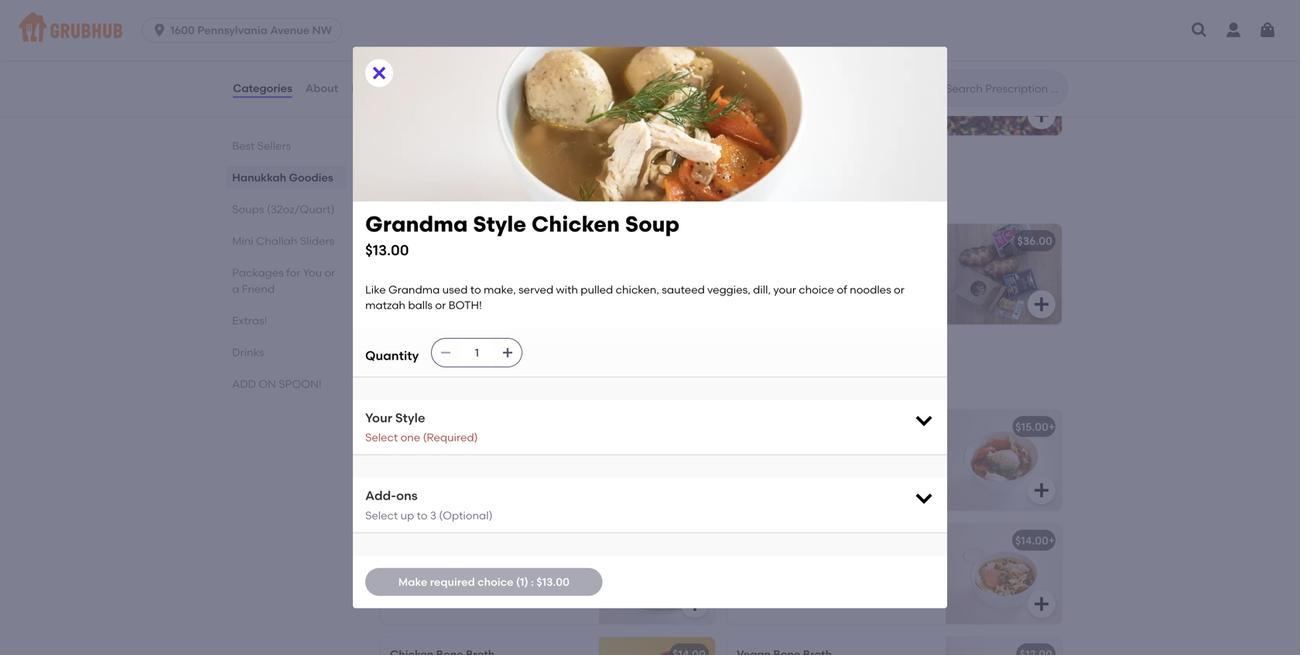 Task type: vqa. For each thing, say whether or not it's contained in the screenshot.
Hash within croissant bun, hash brown patty, egg, american cheese
no



Task type: locate. For each thing, give the bounding box(es) containing it.
matzah up 3
[[403, 493, 444, 506]]

1 horizontal spatial for
[[758, 272, 772, 285]]

1 horizontal spatial like
[[390, 445, 411, 459]]

$13.00 left spicy
[[669, 534, 702, 547]]

the down a
[[390, 272, 407, 285]]

veggies. down hangover,
[[806, 603, 849, 616]]

matzah up challah,
[[813, 288, 853, 301]]

1 vertical spatial balls
[[446, 493, 471, 506]]

goodies down sellers
[[289, 171, 333, 184]]

0 vertical spatial make,
[[484, 283, 516, 296]]

goodies for hanukkah goodies hanukkah goodies
[[465, 171, 533, 191]]

goodies up hanukkah candles
[[426, 193, 463, 204]]

matzah inside "matzah toffee $4.00"
[[808, 85, 848, 98]]

2 horizontal spatial and
[[813, 319, 834, 332]]

used down grandma style chicken soup
[[467, 445, 492, 459]]

a left golden
[[446, 572, 453, 585]]

prepare
[[881, 256, 923, 269]]

your
[[773, 283, 796, 296], [456, 477, 479, 490]]

(1) up bags
[[871, 303, 882, 317]]

to down grandma style chicken soup
[[495, 445, 506, 459]]

chicken inside grandma style chicken soup $13.00
[[531, 211, 620, 237]]

1 horizontal spatial the
[[752, 256, 769, 269]]

1 vertical spatial soups (32oz/quart)
[[378, 357, 539, 377]]

grandma for grandma style chicken soup
[[390, 424, 441, 437]]

candles,
[[750, 288, 794, 301]]

chicken for grandma style chicken soup
[[472, 424, 516, 437]]

veggies, down all
[[707, 283, 750, 296]]

broth.
[[544, 572, 575, 585]]

best
[[232, 139, 255, 152], [399, 405, 419, 416]]

0 horizontal spatial dill,
[[436, 477, 454, 490]]

dill, up 3
[[436, 477, 454, 490]]

best seller
[[399, 405, 447, 416]]

chicken down we
[[883, 588, 924, 601]]

make required choice (1) : $13.00
[[398, 576, 570, 589]]

0 horizontal spatial both!
[[449, 299, 482, 312]]

0 vertical spatial best
[[232, 139, 255, 152]]

served down cure
[[785, 588, 821, 601]]

0 horizontal spatial (1)
[[516, 576, 528, 589]]

matzah down (arrives
[[737, 319, 776, 332]]

best left sellers
[[232, 139, 255, 152]]

and right flavor
[[422, 572, 443, 585]]

(32oz/quart) up the sliders on the left of page
[[267, 203, 335, 216]]

2 vertical spatial (1)
[[516, 576, 528, 589]]

chickenless/vegetarian image
[[599, 524, 715, 624]]

soup for grandma style chicken soup
[[519, 424, 546, 437]]

0 horizontal spatial best
[[232, 139, 255, 152]]

pulled inside this soup is made with ingredients that help cure a hangover, we promise! served with pulled chicken and sauteed veggies.
[[848, 588, 881, 601]]

spicy hangover chicken soup image
[[946, 524, 1062, 624]]

on
[[259, 378, 276, 391]]

svg image down "search prescription chicken" search box
[[1032, 106, 1051, 125]]

best for best seller
[[399, 405, 419, 416]]

1 horizontal spatial chicken,
[[616, 283, 659, 296]]

1 horizontal spatial (1)
[[871, 303, 882, 317]]

$13.00 down 'reviews'
[[392, 103, 425, 116]]

a inside all the goodies you need to prepare you for a sweet celebration! (1) box of candles, (2) matzah ball soups (arrives cold), (2) challah, (1) bag of matzah toffee and (2) bags of gelt!
[[775, 272, 782, 285]]

all
[[737, 256, 750, 269]]

challah,
[[826, 303, 868, 317]]

0 horizontal spatial soups (32oz/quart)
[[232, 203, 335, 216]]

(1)
[[884, 272, 895, 285], [871, 303, 882, 317], [516, 576, 528, 589]]

0 vertical spatial (32oz/quart)
[[267, 203, 335, 216]]

noodles
[[850, 283, 891, 296], [533, 477, 574, 490]]

1 vertical spatial choice
[[482, 477, 517, 490]]

svg image
[[1190, 21, 1209, 39], [1258, 21, 1277, 39], [152, 22, 167, 38], [1032, 295, 1051, 314], [440, 347, 452, 359], [913, 409, 935, 431], [1032, 481, 1051, 500], [913, 487, 935, 509], [686, 595, 704, 614], [1032, 595, 1051, 614]]

0 horizontal spatial served
[[390, 588, 426, 601]]

balls
[[408, 299, 433, 312], [446, 493, 471, 506]]

select inside your style select one (required)
[[365, 431, 398, 444]]

soups (32oz/quart)
[[232, 203, 335, 216], [378, 357, 539, 377]]

1 vertical spatial (1)
[[871, 303, 882, 317]]

1 vertical spatial veggies.
[[806, 603, 849, 616]]

goodies for hanukkah goodies
[[289, 171, 333, 184]]

used down the candles
[[442, 283, 468, 296]]

your up (optional)
[[456, 477, 479, 490]]

and down challah,
[[813, 319, 834, 332]]

mini
[[232, 234, 253, 248]]

1600 pennsylvania avenue nw
[[170, 24, 332, 37]]

1 horizontal spatial your
[[773, 283, 796, 296]]

you left need
[[817, 256, 835, 269]]

sauteed inside this soup is made with ingredients that help cure a hangover, we promise! served with pulled chicken and sauteed veggies.
[[760, 603, 803, 616]]

1 served from the left
[[390, 588, 426, 601]]

promise!
[[737, 588, 782, 601]]

chicken for grandma style chicken soup $13.00 +
[[475, 85, 518, 98]]

style inside grandma style chicken soup $13.00 +
[[446, 85, 472, 98]]

or up bag
[[894, 283, 905, 296]]

to inside a box of candles to get you through the festival of lights!
[[479, 256, 490, 269]]

chicken inside not a chicken to be found...rich flavor and a golden delicious broth. served with sauteed veggies.
[[422, 556, 462, 569]]

1 vertical spatial chicken,
[[450, 461, 493, 474]]

1 horizontal spatial best
[[399, 405, 419, 416]]

matzah up $4.00
[[808, 85, 848, 98]]

avenue
[[270, 24, 310, 37]]

0 vertical spatial box
[[400, 256, 420, 269]]

chicken inside grandma style chicken soup $13.00 +
[[475, 85, 518, 98]]

chicken up required
[[422, 556, 462, 569]]

like
[[365, 283, 386, 296], [390, 445, 411, 459]]

served inside not a chicken to be found...rich flavor and a golden delicious broth. served with sauteed veggies.
[[390, 588, 426, 601]]

like left festival
[[365, 283, 386, 296]]

1 horizontal spatial toffee
[[851, 85, 884, 98]]

served down flavor
[[390, 588, 426, 601]]

(2) down sweet
[[797, 288, 810, 301]]

a up candles,
[[775, 272, 782, 285]]

0 horizontal spatial goodies
[[289, 171, 333, 184]]

to
[[479, 256, 490, 269], [867, 256, 878, 269], [470, 283, 481, 296], [495, 445, 506, 459], [417, 509, 428, 522], [465, 556, 476, 569]]

bag
[[885, 303, 906, 317]]

1 vertical spatial like grandma used to make, served with pulled chicken, sauteed veggies, dill, your choice of noodles or matzah balls or both!
[[390, 445, 578, 506]]

sauteed inside not a chicken to be found...rich flavor and a golden delicious broth. served with sauteed veggies.
[[453, 588, 496, 601]]

0 horizontal spatial you
[[513, 256, 532, 269]]

soup inside grandma style chicken soup $13.00
[[625, 211, 680, 237]]

soups
[[232, 203, 264, 216], [378, 357, 427, 377]]

0 vertical spatial noodles
[[850, 283, 891, 296]]

1 vertical spatial matzah
[[737, 319, 776, 332]]

to left 3
[[417, 509, 428, 522]]

2 served from the left
[[785, 588, 821, 601]]

2 horizontal spatial goodies
[[465, 171, 533, 191]]

veggies. inside not a chicken to be found...rich flavor and a golden delicious broth. served with sauteed veggies.
[[499, 588, 542, 601]]

soup for grandma style chicken soup $13.00 +
[[521, 85, 548, 98]]

1 vertical spatial the
[[390, 272, 407, 285]]

0 horizontal spatial veggies,
[[390, 477, 433, 490]]

1 horizontal spatial veggies,
[[707, 283, 750, 296]]

served inside this soup is made with ingredients that help cure a hangover, we promise! served with pulled chicken and sauteed veggies.
[[785, 588, 821, 601]]

served
[[519, 283, 553, 296], [543, 445, 578, 459]]

0 horizontal spatial pulled
[[415, 461, 447, 474]]

matzah
[[808, 85, 848, 98], [737, 319, 776, 332]]

hanukkah candles image
[[599, 224, 715, 325]]

chickenless/vegetarian
[[390, 534, 519, 547]]

(2) right cold),
[[810, 303, 824, 317]]

$4.00
[[808, 103, 837, 116]]

soup
[[521, 85, 548, 98], [625, 211, 680, 237], [519, 424, 546, 437], [869, 534, 896, 547]]

1 vertical spatial box
[[898, 272, 917, 285]]

grandma inside grandma style chicken soup $13.00 +
[[392, 85, 444, 98]]

best left "seller"
[[399, 405, 419, 416]]

is
[[788, 556, 796, 569]]

box right a
[[400, 256, 420, 269]]

0 vertical spatial used
[[442, 283, 468, 296]]

soups up best seller
[[378, 357, 427, 377]]

made
[[799, 556, 830, 569]]

0 vertical spatial and
[[813, 319, 834, 332]]

a
[[775, 272, 782, 285], [232, 282, 239, 296], [412, 556, 419, 569], [446, 572, 453, 585], [813, 572, 820, 585]]

make,
[[484, 283, 516, 296], [508, 445, 541, 459]]

the inside all the goodies you need to prepare you for a sweet celebration! (1) box of candles, (2) matzah ball soups (arrives cold), (2) challah, (1) bag of matzah toffee and (2) bags of gelt!
[[752, 256, 769, 269]]

candles
[[447, 234, 491, 248]]

0 horizontal spatial and
[[422, 572, 443, 585]]

$13.00 inside grandma style chicken soup $13.00 +
[[392, 103, 425, 116]]

veggies. down delicious
[[499, 588, 542, 601]]

a left friend
[[232, 282, 239, 296]]

choice up cold),
[[799, 283, 834, 296]]

1 horizontal spatial served
[[785, 588, 821, 601]]

0 horizontal spatial veggies.
[[499, 588, 542, 601]]

$13.00 left the candles
[[365, 242, 409, 259]]

1 vertical spatial chicken
[[883, 588, 924, 601]]

2 vertical spatial and
[[737, 603, 758, 616]]

a down made
[[813, 572, 820, 585]]

style for your style select one (required)
[[395, 410, 425, 426]]

0 horizontal spatial toffee
[[778, 319, 811, 332]]

$15.00 +
[[1016, 420, 1055, 434]]

or right you
[[324, 266, 335, 279]]

with
[[556, 283, 578, 296], [390, 461, 412, 474], [832, 556, 854, 569], [429, 588, 451, 601], [823, 588, 845, 601]]

grandma style chicken soup
[[390, 424, 546, 437]]

hanukkah
[[232, 171, 286, 184], [378, 171, 461, 191], [378, 193, 423, 204], [390, 234, 444, 248]]

style
[[446, 85, 472, 98], [473, 211, 526, 237], [395, 410, 425, 426], [444, 424, 470, 437]]

$13.00 right :
[[536, 576, 570, 589]]

chicken
[[422, 556, 462, 569], [883, 588, 924, 601]]

make, down get
[[484, 283, 516, 296]]

to inside all the goodies you need to prepare you for a sweet celebration! (1) box of candles, (2) matzah ball soups (arrives cold), (2) challah, (1) bag of matzah toffee and (2) bags of gelt!
[[867, 256, 878, 269]]

or inside packages for you or a friend
[[324, 266, 335, 279]]

and
[[813, 319, 834, 332], [422, 572, 443, 585], [737, 603, 758, 616]]

0 horizontal spatial chicken
[[422, 556, 462, 569]]

0 horizontal spatial matzah
[[737, 319, 776, 332]]

choice down be
[[478, 576, 513, 589]]

both! down lights!
[[449, 299, 482, 312]]

grandma inside grandma style chicken soup $13.00
[[365, 211, 468, 237]]

seller
[[421, 405, 447, 416]]

hangover
[[768, 534, 821, 547]]

to down the candles
[[470, 283, 481, 296]]

0 horizontal spatial like
[[365, 283, 386, 296]]

1 horizontal spatial chicken
[[883, 588, 924, 601]]

hanukkah goodies hanukkah goodies
[[378, 171, 533, 204]]

1 horizontal spatial matzah
[[808, 85, 848, 98]]

0 vertical spatial select
[[365, 431, 398, 444]]

found...rich
[[495, 556, 553, 569]]

and down promise!
[[737, 603, 758, 616]]

svg image right input item quantity number field
[[502, 347, 514, 359]]

to left be
[[465, 556, 476, 569]]

(32oz/quart)
[[267, 203, 335, 216], [431, 357, 539, 377]]

1 horizontal spatial goodies
[[426, 193, 463, 204]]

2 select from the top
[[365, 509, 398, 522]]

required
[[430, 576, 475, 589]]

you right get
[[513, 256, 532, 269]]

you down all
[[737, 272, 756, 285]]

box down prepare
[[898, 272, 917, 285]]

hanukkah for hanukkah goodies hanukkah goodies
[[378, 171, 461, 191]]

like grandma used to make, served with pulled chicken, sauteed veggies, dill, your choice of noodles or matzah balls or both!
[[365, 283, 907, 312], [390, 445, 578, 506]]

0 vertical spatial veggies.
[[499, 588, 542, 601]]

about
[[305, 82, 338, 95]]

select inside add-ons select up to 3 (optional)
[[365, 509, 398, 522]]

extras!
[[232, 314, 267, 327]]

0 vertical spatial chicken
[[422, 556, 462, 569]]

the right all
[[752, 256, 769, 269]]

0 horizontal spatial (32oz/quart)
[[267, 203, 335, 216]]

0 horizontal spatial noodles
[[533, 477, 574, 490]]

like down 'one' on the left bottom of page
[[390, 445, 411, 459]]

to right need
[[867, 256, 878, 269]]

goodies
[[772, 256, 814, 269]]

0 vertical spatial the
[[752, 256, 769, 269]]

$36.00
[[1017, 234, 1052, 248]]

style for grandma style chicken soup $13.00 +
[[446, 85, 472, 98]]

1 horizontal spatial box
[[898, 272, 917, 285]]

(32oz/quart) up grandma style chicken soup
[[431, 357, 539, 377]]

0 vertical spatial veggies,
[[707, 283, 750, 296]]

(2) down challah,
[[837, 319, 850, 332]]

(optional)
[[439, 509, 493, 522]]

sauteed
[[662, 283, 705, 296], [496, 461, 539, 474], [453, 588, 496, 601], [760, 603, 803, 616]]

2 horizontal spatial pulled
[[848, 588, 881, 601]]

0 vertical spatial dill,
[[753, 283, 771, 296]]

toffee left search icon at the top of page
[[851, 85, 884, 98]]

box
[[400, 256, 420, 269], [898, 272, 917, 285]]

hanukkah package image
[[946, 224, 1062, 325]]

or
[[324, 266, 335, 279], [894, 283, 905, 296], [435, 299, 446, 312], [390, 493, 401, 506], [473, 493, 484, 506]]

for inside all the goodies you need to prepare you for a sweet celebration! (1) box of candles, (2) matzah ball soups (arrives cold), (2) challah, (1) bag of matzah toffee and (2) bags of gelt!
[[758, 272, 772, 285]]

0 horizontal spatial balls
[[408, 299, 433, 312]]

box inside all the goodies you need to prepare you for a sweet celebration! (1) box of candles, (2) matzah ball soups (arrives cold), (2) challah, (1) bag of matzah toffee and (2) bags of gelt!
[[898, 272, 917, 285]]

or up 'up'
[[390, 493, 401, 506]]

toffee down cold),
[[778, 319, 811, 332]]

1 horizontal spatial and
[[737, 603, 758, 616]]

goodies
[[289, 171, 333, 184], [465, 171, 533, 191], [426, 193, 463, 204]]

for up candles,
[[758, 272, 772, 285]]

search icon image
[[921, 79, 939, 98]]

0 vertical spatial (1)
[[884, 272, 895, 285]]

both! up (optional)
[[487, 493, 520, 506]]

veggies.
[[499, 588, 542, 601], [806, 603, 849, 616]]

both!
[[449, 299, 482, 312], [487, 493, 520, 506]]

2 horizontal spatial you
[[817, 256, 835, 269]]

$13.00 inside grandma style chicken soup $13.00
[[365, 242, 409, 259]]

svg image
[[370, 64, 388, 82], [755, 106, 774, 125], [1032, 106, 1051, 125], [502, 347, 514, 359]]

for left you
[[286, 266, 301, 279]]

0 vertical spatial chicken,
[[616, 283, 659, 296]]

2 vertical spatial pulled
[[848, 588, 881, 601]]

vegan bone broth image
[[946, 638, 1062, 655]]

1 horizontal spatial both!
[[487, 493, 520, 506]]

+ inside grandma style chicken soup $13.00 +
[[425, 103, 432, 116]]

select down your
[[365, 431, 398, 444]]

0 horizontal spatial your
[[456, 477, 479, 490]]

select for add-
[[365, 509, 398, 522]]

make, down grandma style chicken soup
[[508, 445, 541, 459]]

1 vertical spatial veggies,
[[390, 477, 433, 490]]

veggies, up 'up'
[[390, 477, 433, 490]]

style inside grandma style chicken soup $13.00
[[473, 211, 526, 237]]

soup inside grandma style chicken soup $13.00 +
[[521, 85, 548, 98]]

help
[[761, 572, 784, 585]]

1 vertical spatial (2)
[[810, 303, 824, 317]]

veggies,
[[707, 283, 750, 296], [390, 477, 433, 490]]

your up cold),
[[773, 283, 796, 296]]

balls down festival
[[408, 299, 433, 312]]

a right not on the bottom
[[412, 556, 419, 569]]

choice
[[799, 283, 834, 296], [482, 477, 517, 490], [478, 576, 513, 589]]

style for grandma style chicken soup
[[444, 424, 470, 437]]

0 vertical spatial your
[[773, 283, 796, 296]]

dill, up (arrives
[[753, 283, 771, 296]]

balls up (optional)
[[446, 493, 471, 506]]

1 vertical spatial (32oz/quart)
[[431, 357, 539, 377]]

0 horizontal spatial soups
[[232, 203, 264, 216]]

hanukkah for hanukkah goodies
[[232, 171, 286, 184]]

1 horizontal spatial dill,
[[753, 283, 771, 296]]

1 horizontal spatial soups (32oz/quart)
[[378, 357, 539, 377]]

cure
[[787, 572, 810, 585]]

0 horizontal spatial for
[[286, 266, 301, 279]]

select down add- at left bottom
[[365, 509, 398, 522]]

delicious
[[495, 572, 541, 585]]

with right make
[[429, 588, 451, 601]]

to left get
[[479, 256, 490, 269]]

1 select from the top
[[365, 431, 398, 444]]

a inside this soup is made with ingredients that help cure a hangover, we promise! served with pulled chicken and sauteed veggies.
[[813, 572, 820, 585]]

about button
[[305, 60, 339, 116]]

soups (32oz/quart) up "seller"
[[378, 357, 539, 377]]

soups (32oz/quart) up mini challah sliders
[[232, 203, 335, 216]]

$13.00
[[392, 103, 425, 116], [365, 242, 409, 259], [669, 534, 702, 547], [536, 576, 570, 589]]

goodies up grandma style chicken soup $13.00
[[465, 171, 533, 191]]

spoon!
[[279, 378, 322, 391]]

with down through
[[556, 283, 578, 296]]

1 vertical spatial soups
[[378, 357, 427, 377]]

(1) up the soups
[[884, 272, 895, 285]]

0 vertical spatial served
[[519, 283, 553, 296]]

dill,
[[753, 283, 771, 296], [436, 477, 454, 490]]

main navigation navigation
[[0, 0, 1300, 60]]

choice up (optional)
[[482, 477, 517, 490]]

style inside your style select one (required)
[[395, 410, 425, 426]]

1 vertical spatial noodles
[[533, 477, 574, 490]]

toffee
[[851, 85, 884, 98], [778, 319, 811, 332]]

0 horizontal spatial chicken,
[[450, 461, 493, 474]]

:
[[531, 576, 534, 589]]

soups up mini in the left of the page
[[232, 203, 264, 216]]

all the goodies you need to prepare you for a sweet celebration! (1) box of candles, (2) matzah ball soups (arrives cold), (2) challah, (1) bag of matzah toffee and (2) bags of gelt!
[[737, 256, 923, 332]]

0 vertical spatial pulled
[[581, 283, 613, 296]]

0 horizontal spatial box
[[400, 256, 420, 269]]

(1) left :
[[516, 576, 528, 589]]



Task type: describe. For each thing, give the bounding box(es) containing it.
$13.00 +
[[669, 534, 708, 547]]

1 vertical spatial used
[[467, 445, 492, 459]]

matzah down a
[[365, 299, 405, 312]]

0 vertical spatial choice
[[799, 283, 834, 296]]

Search Prescription Chicken search field
[[944, 81, 1063, 96]]

$14.00 +
[[1015, 534, 1055, 547]]

hangover,
[[822, 572, 875, 585]]

one
[[400, 431, 420, 444]]

2 vertical spatial choice
[[478, 576, 513, 589]]

svg image inside 1600 pennsylvania avenue nw button
[[152, 22, 167, 38]]

you
[[303, 266, 322, 279]]

select for your
[[365, 431, 398, 444]]

grandma style chicken soup image
[[599, 410, 715, 511]]

0 vertical spatial like
[[365, 283, 386, 296]]

with down hangover,
[[823, 588, 845, 601]]

lights!
[[462, 272, 493, 285]]

and inside all the goodies you need to prepare you for a sweet celebration! (1) box of candles, (2) matzah ball soups (arrives cold), (2) challah, (1) bag of matzah toffee and (2) bags of gelt!
[[813, 319, 834, 332]]

svg image left $4.00
[[755, 106, 774, 125]]

your
[[365, 410, 392, 426]]

soup for spicy hangover chicken soup
[[869, 534, 896, 547]]

$14.00
[[1015, 534, 1049, 547]]

with up ons
[[390, 461, 412, 474]]

golden
[[455, 572, 492, 585]]

1 vertical spatial like
[[390, 445, 411, 459]]

through
[[534, 256, 576, 269]]

1 horizontal spatial balls
[[446, 493, 471, 506]]

0 vertical spatial both!
[[449, 299, 482, 312]]

add-ons select up to 3 (optional)
[[365, 488, 493, 522]]

chicken inside this soup is made with ingredients that help cure a hangover, we promise! served with pulled chicken and sauteed veggies.
[[883, 588, 924, 601]]

hanukkah for hanukkah candles
[[390, 234, 444, 248]]

1 vertical spatial both!
[[487, 493, 520, 506]]

0 vertical spatial (2)
[[797, 288, 810, 301]]

the inside a box of candles to get you through the festival of lights!
[[390, 272, 407, 285]]

1 horizontal spatial pulled
[[581, 283, 613, 296]]

pennsylvania
[[197, 24, 268, 37]]

reviews button
[[351, 60, 395, 116]]

best for best sellers
[[232, 139, 255, 152]]

add
[[232, 378, 256, 391]]

festival
[[410, 272, 447, 285]]

toffee inside "matzah toffee $4.00"
[[851, 85, 884, 98]]

2 vertical spatial (2)
[[837, 319, 850, 332]]

grandma style chicken soup $13.00
[[365, 211, 680, 259]]

friend
[[242, 282, 275, 296]]

grandma for grandma style chicken soup $13.00 +
[[392, 85, 444, 98]]

this soup is made with ingredients that help cure a hangover, we promise! served with pulled chicken and sauteed veggies.
[[737, 556, 924, 616]]

1 horizontal spatial you
[[737, 272, 756, 285]]

mini challah sliders
[[232, 234, 334, 248]]

chicken bone broth image
[[599, 638, 715, 655]]

veggies. inside this soup is made with ingredients that help cure a hangover, we promise! served with pulled chicken and sauteed veggies.
[[806, 603, 849, 616]]

1 vertical spatial pulled
[[415, 461, 447, 474]]

1 horizontal spatial noodles
[[850, 283, 891, 296]]

for inside packages for you or a friend
[[286, 266, 301, 279]]

soup
[[760, 556, 786, 569]]

with inside not a chicken to be found...rich flavor and a golden delicious broth. served with sauteed veggies.
[[429, 588, 451, 601]]

toffee inside all the goodies you need to prepare you for a sweet celebration! (1) box of candles, (2) matzah ball soups (arrives cold), (2) challah, (1) bag of matzah toffee and (2) bags of gelt!
[[778, 319, 811, 332]]

0 vertical spatial soups (32oz/quart)
[[232, 203, 335, 216]]

style for grandma style chicken soup $13.00
[[473, 211, 526, 237]]

best sellers
[[232, 139, 291, 152]]

grandma style chicken soup $13.00 +
[[392, 85, 548, 116]]

1 horizontal spatial (32oz/quart)
[[431, 357, 539, 377]]

2 horizontal spatial (1)
[[884, 272, 895, 285]]

box inside a box of candles to get you through the festival of lights!
[[400, 256, 420, 269]]

0 vertical spatial like grandma used to make, served with pulled chicken, sauteed veggies, dill, your choice of noodles or matzah balls or both!
[[365, 283, 907, 312]]

+ for $15.00 +
[[1049, 420, 1055, 434]]

up
[[400, 509, 414, 522]]

not
[[390, 556, 409, 569]]

sliders
[[300, 234, 334, 248]]

flavor
[[390, 572, 420, 585]]

be
[[478, 556, 492, 569]]

categories
[[233, 82, 292, 95]]

categories button
[[232, 60, 293, 116]]

+ for $13.00 +
[[702, 534, 708, 547]]

or up (optional)
[[473, 493, 484, 506]]

hanukkah candles
[[390, 234, 491, 248]]

celebration!
[[818, 272, 881, 285]]

ons
[[396, 488, 418, 504]]

to inside add-ons select up to 3 (optional)
[[417, 509, 428, 522]]

your style select one (required)
[[365, 410, 478, 444]]

add on spoon!
[[232, 378, 322, 391]]

yelp image
[[1007, 54, 1048, 69]]

1 vertical spatial served
[[543, 445, 578, 459]]

soup for grandma style chicken soup $13.00
[[625, 211, 680, 237]]

matzah inside all the goodies you need to prepare you for a sweet celebration! (1) box of candles, (2) matzah ball soups (arrives cold), (2) challah, (1) bag of matzah toffee and (2) bags of gelt!
[[813, 288, 853, 301]]

matzah inside all the goodies you need to prepare you for a sweet celebration! (1) box of candles, (2) matzah ball soups (arrives cold), (2) challah, (1) bag of matzah toffee and (2) bags of gelt!
[[737, 319, 776, 332]]

grandma for grandma style chicken soup $13.00
[[365, 211, 468, 237]]

that
[[737, 572, 759, 585]]

we
[[877, 572, 892, 585]]

this
[[737, 556, 758, 569]]

soups
[[878, 288, 908, 301]]

need
[[838, 256, 865, 269]]

packages for you or a friend
[[232, 266, 335, 296]]

chicken for grandma style chicken soup $13.00
[[531, 211, 620, 237]]

ingredients
[[857, 556, 916, 569]]

sellers
[[257, 139, 291, 152]]

add-
[[365, 488, 396, 504]]

gelt!
[[895, 319, 918, 332]]

not a chicken to be found...rich flavor and a golden delicious broth. served with sauteed veggies.
[[390, 556, 575, 601]]

a inside packages for you or a friend
[[232, 282, 239, 296]]

and inside this soup is made with ingredients that help cure a hangover, we promise! served with pulled chicken and sauteed veggies.
[[737, 603, 758, 616]]

0 vertical spatial balls
[[408, 299, 433, 312]]

spicy
[[737, 534, 766, 547]]

drinks
[[232, 346, 264, 359]]

and inside not a chicken to be found...rich flavor and a golden delicious broth. served with sauteed veggies.
[[422, 572, 443, 585]]

matzah toffee $4.00
[[808, 85, 884, 116]]

1 vertical spatial your
[[456, 477, 479, 490]]

ball
[[856, 288, 875, 301]]

1 vertical spatial dill,
[[436, 477, 454, 490]]

1 vertical spatial make,
[[508, 445, 541, 459]]

or down festival
[[435, 299, 446, 312]]

with up hangover,
[[832, 556, 854, 569]]

candles
[[435, 256, 477, 269]]

(required)
[[423, 431, 478, 444]]

a box of candles to get you through the festival of lights!
[[390, 256, 576, 285]]

reviews
[[351, 82, 394, 95]]

challah
[[256, 234, 297, 248]]

1600 pennsylvania avenue nw button
[[142, 18, 348, 43]]

Input item quantity number field
[[460, 339, 494, 367]]

quantity
[[365, 348, 419, 363]]

$15.00
[[1016, 420, 1049, 434]]

bags
[[853, 319, 879, 332]]

to inside not a chicken to be found...rich flavor and a golden delicious broth. served with sauteed veggies.
[[465, 556, 476, 569]]

hanukkah goodies
[[232, 171, 333, 184]]

get
[[493, 256, 510, 269]]

1600
[[170, 24, 195, 37]]

bi-partisan chicken soup image
[[946, 410, 1062, 511]]

packages
[[232, 266, 284, 279]]

3
[[430, 509, 436, 522]]

svg image right about
[[370, 64, 388, 82]]

+ for $14.00 +
[[1049, 534, 1055, 547]]

chicken for spicy hangover chicken soup
[[823, 534, 867, 547]]

a
[[390, 256, 398, 269]]

nw
[[312, 24, 332, 37]]

you inside a box of candles to get you through the festival of lights!
[[513, 256, 532, 269]]

(arrives
[[737, 303, 775, 317]]



